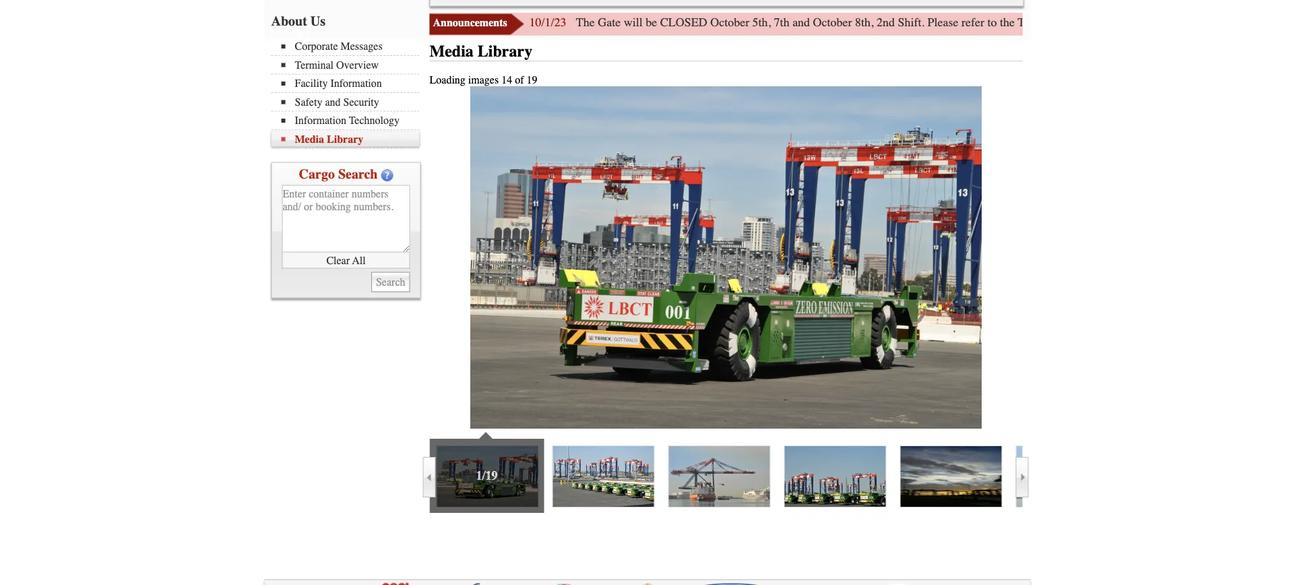 Task type: vqa. For each thing, say whether or not it's contained in the screenshot.
10/18/2023 18:00 to the top
no



Task type: describe. For each thing, give the bounding box(es) containing it.
gate
[[1211, 16, 1231, 30]]

cargo search
[[299, 167, 378, 182]]

clear all button
[[282, 253, 410, 269]]

2nd
[[877, 16, 895, 30]]

10/1/23
[[530, 16, 567, 30]]

announcements
[[433, 17, 507, 29]]

please
[[928, 16, 959, 30]]

technology
[[349, 115, 400, 127]]

1 horizontal spatial media
[[430, 42, 474, 61]]

us
[[311, 13, 326, 29]]

clear
[[327, 254, 350, 267]]

page
[[1132, 16, 1155, 30]]

of
[[515, 74, 524, 87]]

safety
[[295, 96, 323, 109]]

14
[[502, 74, 512, 87]]

security
[[343, 96, 379, 109]]

Enter container numbers and/ or booking numbers.  text field
[[282, 185, 410, 253]]

further
[[1175, 16, 1208, 30]]

library inside corporate messages terminal overview facility information safety and security information technology media library
[[327, 133, 364, 146]]

media library link
[[281, 133, 420, 146]]

information technology link
[[281, 115, 420, 127]]

the
[[576, 16, 595, 30]]

7th
[[774, 16, 790, 30]]

closed
[[660, 16, 708, 30]]

loading
[[430, 74, 466, 87]]

1 for from the left
[[1158, 16, 1172, 30]]

1 horizontal spatial library
[[478, 42, 533, 61]]

will
[[624, 16, 643, 30]]

hours
[[1076, 16, 1105, 30]]

1/19
[[476, 469, 498, 483]]

terminal overview link
[[281, 59, 420, 71]]

corporate messages terminal overview facility information safety and security information technology media library
[[295, 40, 400, 146]]

be
[[646, 16, 657, 30]]

1 horizontal spatial menu bar
[[430, 0, 1024, 7]]

web
[[1108, 16, 1129, 30]]

2 the from the left
[[1286, 16, 1296, 30]]

19
[[527, 74, 538, 87]]



Task type: locate. For each thing, give the bounding box(es) containing it.
and inside corporate messages terminal overview facility information safety and security information technology media library
[[325, 96, 341, 109]]

0 horizontal spatial menu bar
[[271, 39, 426, 149]]

1 the from the left
[[1001, 16, 1015, 30]]

5th,
[[753, 16, 771, 30]]

0 horizontal spatial for
[[1158, 16, 1172, 30]]

1 horizontal spatial the
[[1286, 16, 1296, 30]]

and right 7th
[[793, 16, 810, 30]]

information down safety
[[295, 115, 346, 127]]

for right details
[[1269, 16, 1283, 30]]

menu bar
[[430, 0, 1024, 7], [271, 39, 426, 149]]

to
[[988, 16, 997, 30]]

the right to
[[1001, 16, 1015, 30]]

refer
[[962, 16, 985, 30]]

gate
[[598, 16, 621, 30], [1050, 16, 1073, 30]]

for
[[1158, 16, 1172, 30], [1269, 16, 1283, 30]]

10/1/23 the gate will be closed october 5th, 7th and october 8th, 2nd shift. please refer to the truck gate hours web page for further gate details for the
[[530, 16, 1296, 30]]

0 horizontal spatial gate
[[598, 16, 621, 30]]

media library
[[430, 42, 533, 61]]

and
[[793, 16, 810, 30], [325, 96, 341, 109]]

cargo
[[299, 167, 335, 182]]

1 october from the left
[[711, 16, 750, 30]]

0 vertical spatial menu bar
[[430, 0, 1024, 7]]

1 horizontal spatial gate
[[1050, 16, 1073, 30]]

0 horizontal spatial media
[[295, 133, 324, 146]]

overview
[[336, 59, 379, 71]]

0 vertical spatial library
[[478, 42, 533, 61]]

0 vertical spatial information
[[331, 78, 382, 90]]

library up 14
[[478, 42, 533, 61]]

clear all
[[327, 254, 366, 267]]

about us
[[271, 13, 326, 29]]

1 horizontal spatial october
[[813, 16, 853, 30]]

1 vertical spatial menu bar
[[271, 39, 426, 149]]

media inside corporate messages terminal overview facility information safety and security information technology media library
[[295, 133, 324, 146]]

facility
[[295, 78, 328, 90]]

october left 5th,
[[711, 16, 750, 30]]

1 horizontal spatial for
[[1269, 16, 1283, 30]]

menu bar containing corporate messages
[[271, 39, 426, 149]]

images
[[468, 74, 499, 87]]

information
[[331, 78, 382, 90], [295, 115, 346, 127]]

library
[[478, 42, 533, 61], [327, 133, 364, 146]]

2 gate from the left
[[1050, 16, 1073, 30]]

information down overview
[[331, 78, 382, 90]]

the right details
[[1286, 16, 1296, 30]]

8th,
[[856, 16, 874, 30]]

for right page
[[1158, 16, 1172, 30]]

0 horizontal spatial the
[[1001, 16, 1015, 30]]

0 vertical spatial media
[[430, 42, 474, 61]]

all
[[352, 254, 366, 267]]

shift.
[[898, 16, 925, 30]]

0 horizontal spatial library
[[327, 133, 364, 146]]

media
[[430, 42, 474, 61], [295, 133, 324, 146]]

1 vertical spatial and
[[325, 96, 341, 109]]

1 vertical spatial media
[[295, 133, 324, 146]]

0 horizontal spatial october
[[711, 16, 750, 30]]

facility information link
[[281, 78, 420, 90]]

corporate
[[295, 40, 338, 53]]

october left 8th,
[[813, 16, 853, 30]]

about
[[271, 13, 307, 29]]

details
[[1234, 16, 1266, 30]]

and right safety
[[325, 96, 341, 109]]

gate right "truck"
[[1050, 16, 1073, 30]]

october
[[711, 16, 750, 30], [813, 16, 853, 30]]

0 vertical spatial and
[[793, 16, 810, 30]]

search
[[338, 167, 378, 182]]

truck
[[1018, 16, 1047, 30]]

corporate messages link
[[281, 40, 420, 53]]

1 horizontal spatial and
[[793, 16, 810, 30]]

the
[[1001, 16, 1015, 30], [1286, 16, 1296, 30]]

2 for from the left
[[1269, 16, 1283, 30]]

terminal
[[295, 59, 334, 71]]

library down information technology link
[[327, 133, 364, 146]]

gate right the
[[598, 16, 621, 30]]

0 horizontal spatial and
[[325, 96, 341, 109]]

2 october from the left
[[813, 16, 853, 30]]

media up the cargo on the top left of page
[[295, 133, 324, 146]]

loading images 14 of 19
[[430, 74, 538, 87]]

messages
[[341, 40, 383, 53]]

1 gate from the left
[[598, 16, 621, 30]]

1 vertical spatial library
[[327, 133, 364, 146]]

media up loading
[[430, 42, 474, 61]]

None submit
[[371, 272, 410, 293]]

1 vertical spatial information
[[295, 115, 346, 127]]

safety and security link
[[281, 96, 420, 109]]



